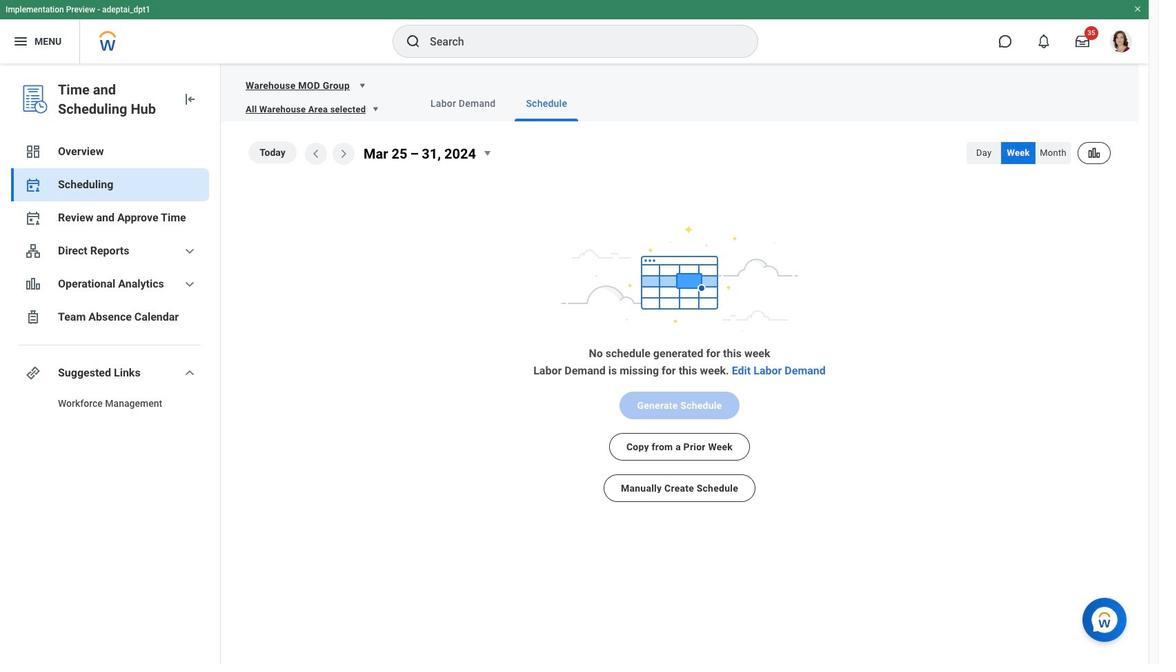 Task type: describe. For each thing, give the bounding box(es) containing it.
inbox large image
[[1076, 34, 1089, 48]]

chevron down small image for view team image
[[181, 243, 198, 259]]

chevron down small image for link image
[[181, 365, 198, 382]]

1 vertical spatial caret down small image
[[479, 145, 495, 162]]

chart image
[[1087, 146, 1101, 160]]

view team image
[[25, 243, 41, 259]]

dashboard image
[[25, 144, 41, 160]]

chevron left small image
[[308, 146, 324, 162]]

close environment banner image
[[1134, 5, 1142, 13]]

transformation import image
[[181, 91, 198, 108]]



Task type: vqa. For each thing, say whether or not it's contained in the screenshot.
determine
no



Task type: locate. For each thing, give the bounding box(es) containing it.
justify image
[[12, 33, 29, 50]]

Search Workday  search field
[[430, 26, 729, 57]]

notifications large image
[[1037, 34, 1051, 48]]

chevron down small image
[[181, 243, 198, 259], [181, 365, 198, 382]]

chevron right small image
[[335, 146, 352, 162]]

banner
[[0, 0, 1149, 63]]

chart image
[[25, 276, 41, 293]]

1 chevron down small image from the top
[[181, 243, 198, 259]]

2 chevron down small image from the top
[[181, 365, 198, 382]]

navigation pane region
[[0, 63, 221, 664]]

0 vertical spatial caret down small image
[[355, 79, 369, 92]]

search image
[[405, 33, 422, 50]]

link image
[[25, 365, 41, 382]]

caret down small image
[[355, 79, 369, 92], [479, 145, 495, 162]]

tab list
[[392, 86, 1122, 121]]

caret down small image
[[369, 102, 382, 116]]

0 horizontal spatial caret down small image
[[355, 79, 369, 92]]

time and scheduling hub element
[[58, 80, 170, 119]]

calendar user solid image
[[25, 177, 41, 193]]

1 vertical spatial chevron down small image
[[181, 365, 198, 382]]

tab panel
[[221, 121, 1138, 526]]

profile logan mcneil image
[[1110, 30, 1132, 55]]

chevron down small image
[[181, 276, 198, 293]]

1 horizontal spatial caret down small image
[[479, 145, 495, 162]]

task timeoff image
[[25, 309, 41, 326]]

calendar user solid image
[[25, 210, 41, 226]]

0 vertical spatial chevron down small image
[[181, 243, 198, 259]]



